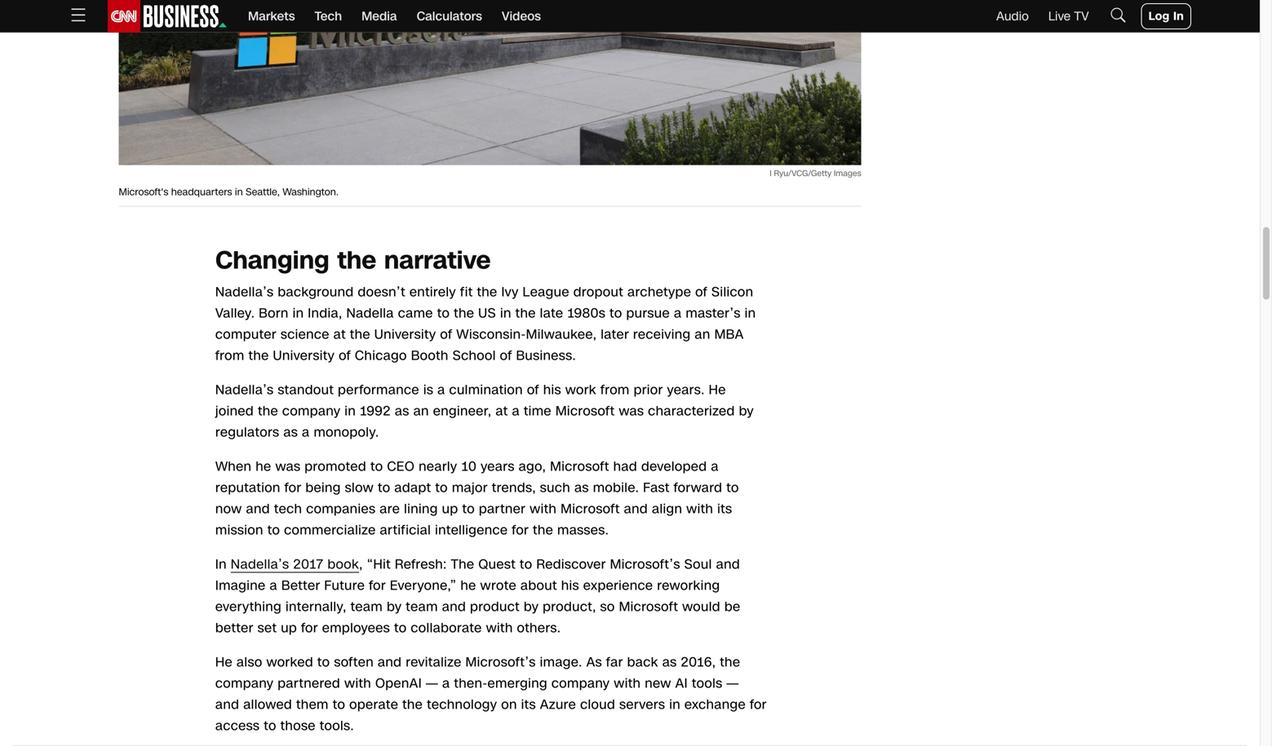 Task type: locate. For each thing, give the bounding box(es) containing it.
as inside he also worked to soften and revitalize microsoft's image. as far back as 2016, the company partnered with openai — a then-emerging company with new ai tools — and allowed them to operate the technology on its azure cloud servers in exchange for access to those tools.
[[663, 654, 677, 672]]

calculators link
[[417, 0, 482, 33]]

the left masses.
[[533, 522, 554, 540]]

he down the
[[461, 577, 476, 596]]

he right the years.
[[709, 381, 726, 400]]

us
[[479, 305, 496, 323]]

1 horizontal spatial its
[[718, 501, 733, 519]]

the down nadella on the left of page
[[350, 326, 371, 344]]

such
[[540, 479, 571, 498]]

company for a
[[282, 403, 341, 421]]

to up are
[[378, 479, 391, 498]]

to up "about" on the bottom left
[[520, 556, 533, 575]]

he
[[709, 381, 726, 400], [215, 654, 233, 672]]

as right the 1992
[[395, 403, 410, 421]]

company down the as
[[552, 675, 610, 694]]

product
[[470, 599, 520, 617]]

1 horizontal spatial he
[[461, 577, 476, 596]]

time
[[524, 403, 552, 421]]

everything
[[215, 599, 282, 617]]

microsoft down work
[[556, 403, 615, 421]]

of up time on the bottom left of page
[[527, 381, 539, 400]]

in right log
[[1174, 8, 1185, 24]]

by right characterized
[[739, 403, 754, 421]]

standout
[[278, 381, 334, 400]]

with down forward
[[687, 501, 714, 519]]

1 horizontal spatial at
[[496, 403, 508, 421]]

0 horizontal spatial —
[[426, 675, 438, 694]]

0 vertical spatial an
[[695, 326, 711, 344]]

as right such
[[575, 479, 589, 498]]

university down came
[[375, 326, 436, 344]]

from left prior at the bottom of page
[[601, 381, 630, 400]]

0 vertical spatial was
[[619, 403, 644, 421]]

for
[[285, 479, 302, 498], [512, 522, 529, 540], [369, 577, 386, 596], [301, 620, 318, 638], [750, 697, 767, 715]]

regulators
[[215, 424, 280, 442]]

microsoft
[[556, 403, 615, 421], [550, 458, 610, 477], [561, 501, 620, 519], [619, 599, 679, 617]]

his up product,
[[561, 577, 580, 596]]

0 horizontal spatial company
[[215, 675, 274, 694]]

up
[[442, 501, 458, 519], [281, 620, 297, 638]]

1 horizontal spatial in
[[1174, 8, 1185, 24]]

product,
[[543, 599, 596, 617]]

an down is
[[414, 403, 429, 421]]

on
[[501, 697, 517, 715]]

late
[[540, 305, 564, 323]]

1 vertical spatial microsoft's
[[466, 654, 536, 672]]

0 horizontal spatial up
[[281, 620, 297, 638]]

to right employees
[[394, 620, 407, 638]]

league
[[523, 283, 570, 302]]

1 vertical spatial its
[[521, 697, 536, 715]]

rediscover
[[537, 556, 606, 575]]

pursue
[[627, 305, 670, 323]]

nadella's up valley.
[[215, 283, 274, 302]]

company down also
[[215, 675, 274, 694]]

an down master's
[[695, 326, 711, 344]]

1 horizontal spatial team
[[406, 599, 438, 617]]

0 horizontal spatial was
[[275, 458, 301, 477]]

to left 'ceo'
[[371, 458, 383, 477]]

in up imagine
[[215, 556, 227, 575]]

company down standout
[[282, 403, 341, 421]]

i
[[770, 168, 772, 179]]

0 horizontal spatial he
[[256, 458, 271, 477]]

and up collaborate
[[442, 599, 466, 617]]

to down entirely
[[437, 305, 450, 323]]

he inside he also worked to soften and revitalize microsoft's image. as far back as 2016, the company partnered with openai — a then-emerging company with new ai tools — and allowed them to operate the technology on its azure cloud servers in exchange for access to those tools.
[[215, 654, 233, 672]]

characterized
[[648, 403, 735, 421]]

as up new
[[663, 654, 677, 672]]

lining
[[404, 501, 438, 519]]

his up time on the bottom left of page
[[543, 381, 562, 400]]

and down reputation
[[246, 501, 270, 519]]

of up 'booth'
[[440, 326, 452, 344]]

its down forward
[[718, 501, 733, 519]]

an inside the nadella's standout performance is a culmination of his work from prior years. he joined the company in 1992 as an engineer, at a time microsoft was characterized by regulators as a monopoly.
[[414, 403, 429, 421]]

when he was promoted to ceo nearly 10 years ago, microsoft had developed a reputation for being slow to adapt to major trends, such as mobile. fast forward to now and tech companies are lining up to partner with microsoft and align with its mission to commercialize artificial intelligence for the masses.
[[215, 458, 739, 540]]

in up monopoly.
[[345, 403, 356, 421]]

up right set
[[281, 620, 297, 638]]

tools.
[[320, 718, 354, 736]]

and up openai
[[378, 654, 402, 672]]

for right exchange
[[750, 697, 767, 715]]

in left seattle,
[[235, 186, 243, 199]]

and right "soul"
[[716, 556, 740, 575]]

1 horizontal spatial was
[[619, 403, 644, 421]]

commercialize
[[284, 522, 376, 540]]

1 vertical spatial was
[[275, 458, 301, 477]]

for down "hit
[[369, 577, 386, 596]]

by down "about" on the bottom left
[[524, 599, 539, 617]]

microsoft's for reworking
[[610, 556, 681, 575]]

the up tools
[[720, 654, 741, 672]]

mission
[[215, 522, 263, 540]]

promoted
[[305, 458, 367, 477]]

and
[[246, 501, 270, 519], [624, 501, 648, 519], [716, 556, 740, 575], [442, 599, 466, 617], [378, 654, 402, 672], [215, 697, 239, 715]]

0 horizontal spatial microsoft's
[[466, 654, 536, 672]]

a up forward
[[711, 458, 719, 477]]

2017
[[293, 556, 324, 575]]

microsoft's inside , "hit refresh: the quest to rediscover microsoft's soul and imagine a better future for everyone," he wrote about his experience reworking everything internally, team by team and product by product, so microsoft would be better set up for employees to collaborate with others.
[[610, 556, 681, 575]]

soul
[[685, 556, 712, 575]]

nadella's inside changing the narrative nadella's background doesn't entirely fit the ivy league dropout archetype of silicon valley. born in india, nadella came to the us in the late 1980s to pursue a master's in computer science at the university of wisconsin-milwaukee, later receiving an mba from the university of chicago booth school of business.
[[215, 283, 274, 302]]

his inside , "hit refresh: the quest to rediscover microsoft's soul and imagine a better future for everyone," he wrote about his experience reworking everything internally, team by team and product by product, so microsoft would be better set up for employees to collaborate with others.
[[561, 577, 580, 596]]

internally,
[[286, 599, 347, 617]]

from down 'computer'
[[215, 347, 245, 366]]

the up regulators
[[258, 403, 278, 421]]

with down product
[[486, 620, 513, 638]]

he inside the nadella's standout performance is a culmination of his work from prior years. he joined the company in 1992 as an engineer, at a time microsoft was characterized by regulators as a monopoly.
[[709, 381, 726, 400]]

a down in nadella's 2017 book
[[270, 577, 278, 596]]

collaborate
[[411, 620, 482, 638]]

0 horizontal spatial at
[[334, 326, 346, 344]]

0 horizontal spatial from
[[215, 347, 245, 366]]

1 vertical spatial in
[[215, 556, 227, 575]]

changing
[[215, 244, 330, 278]]

2 horizontal spatial by
[[739, 403, 754, 421]]

1 vertical spatial an
[[414, 403, 429, 421]]

1 — from the left
[[426, 675, 438, 694]]

in nadella's 2017 book
[[215, 556, 359, 575]]

born
[[259, 305, 289, 323]]

0 vertical spatial up
[[442, 501, 458, 519]]

allowed
[[243, 697, 292, 715]]

1 vertical spatial he
[[215, 654, 233, 672]]

by inside the nadella's standout performance is a culmination of his work from prior years. he joined the company in 1992 as an engineer, at a time microsoft was characterized by regulators as a monopoly.
[[739, 403, 754, 421]]

ceo
[[387, 458, 415, 477]]

to down the tech
[[268, 522, 280, 540]]

0 vertical spatial his
[[543, 381, 562, 400]]

microsoft's inside he also worked to soften and revitalize microsoft's image. as far back as 2016, the company partnered with openai — a then-emerging company with new ai tools — and allowed them to operate the technology on its azure cloud servers in exchange for access to those tools.
[[466, 654, 536, 672]]

1 vertical spatial up
[[281, 620, 297, 638]]

the inside the nadella's standout performance is a culmination of his work from prior years. he joined the company in 1992 as an engineer, at a time microsoft was characterized by regulators as a monopoly.
[[258, 403, 278, 421]]

the left the late
[[516, 305, 536, 323]]

0 horizontal spatial its
[[521, 697, 536, 715]]

1 vertical spatial from
[[601, 381, 630, 400]]

at inside the nadella's standout performance is a culmination of his work from prior years. he joined the company in 1992 as an engineer, at a time microsoft was characterized by regulators as a monopoly.
[[496, 403, 508, 421]]

company inside the nadella's standout performance is a culmination of his work from prior years. he joined the company in 1992 as an engineer, at a time microsoft was characterized by regulators as a monopoly.
[[282, 403, 341, 421]]

he left also
[[215, 654, 233, 672]]

in down ai
[[670, 697, 681, 715]]

0 vertical spatial nadella's
[[215, 283, 274, 302]]

nearly
[[419, 458, 458, 477]]

mobile.
[[593, 479, 639, 498]]

tech link
[[315, 0, 342, 33]]

computer
[[215, 326, 277, 344]]

a inside , "hit refresh: the quest to rediscover microsoft's soul and imagine a better future for everyone," he wrote about his experience reworking everything internally, team by team and product by product, so microsoft would be better set up for employees to collaborate with others.
[[270, 577, 278, 596]]

of
[[696, 283, 708, 302], [440, 326, 452, 344], [339, 347, 351, 366], [500, 347, 512, 366], [527, 381, 539, 400]]

servers
[[620, 697, 666, 715]]

live
[[1049, 8, 1071, 25]]

at down the culmination
[[496, 403, 508, 421]]

1 vertical spatial he
[[461, 577, 476, 596]]

at down india,
[[334, 326, 346, 344]]

calculators
[[417, 8, 482, 25]]

in down silicon
[[745, 305, 756, 323]]

1 horizontal spatial he
[[709, 381, 726, 400]]

book
[[328, 556, 359, 575]]

10
[[462, 458, 477, 477]]

intelligence
[[435, 522, 508, 540]]

company for allowed
[[215, 675, 274, 694]]

0 horizontal spatial team
[[351, 599, 383, 617]]

0 vertical spatial he
[[709, 381, 726, 400]]

with inside , "hit refresh: the quest to rediscover microsoft's soul and imagine a better future for everyone," he wrote about his experience reworking everything internally, team by team and product by product, so microsoft would be better set up for employees to collaborate with others.
[[486, 620, 513, 638]]

was down prior at the bottom of page
[[619, 403, 644, 421]]

— right tools
[[727, 675, 739, 694]]

from
[[215, 347, 245, 366], [601, 381, 630, 400]]

2 — from the left
[[727, 675, 739, 694]]

was up the tech
[[275, 458, 301, 477]]

at
[[334, 326, 346, 344], [496, 403, 508, 421]]

microsoft's for then-
[[466, 654, 536, 672]]

in inside he also worked to soften and revitalize microsoft's image. as far back as 2016, the company partnered with openai — a then-emerging company with new ai tools — and allowed them to operate the technology on its azure cloud servers in exchange for access to those tools.
[[670, 697, 681, 715]]

was
[[619, 403, 644, 421], [275, 458, 301, 477]]

1 horizontal spatial up
[[442, 501, 458, 519]]

team down everyone," at the left bottom
[[406, 599, 438, 617]]

a
[[674, 305, 682, 323], [438, 381, 445, 400], [512, 403, 520, 421], [302, 424, 310, 442], [711, 458, 719, 477], [270, 577, 278, 596], [442, 675, 450, 694]]

0 horizontal spatial he
[[215, 654, 233, 672]]

1 horizontal spatial an
[[695, 326, 711, 344]]

1 horizontal spatial company
[[282, 403, 341, 421]]

doesn't
[[358, 283, 406, 302]]

a up the receiving
[[674, 305, 682, 323]]

joined
[[215, 403, 254, 421]]

was inside when he was promoted to ceo nearly 10 years ago, microsoft had developed a reputation for being slow to adapt to major trends, such as mobile. fast forward to now and tech companies are lining up to partner with microsoft and align with its mission to commercialize artificial intelligence for the masses.
[[275, 458, 301, 477]]

audio link
[[997, 8, 1029, 25]]

by down everyone," at the left bottom
[[387, 599, 402, 617]]

booth
[[411, 347, 449, 366]]

0 vertical spatial at
[[334, 326, 346, 344]]

the down 'computer'
[[249, 347, 269, 366]]

0 vertical spatial its
[[718, 501, 733, 519]]

nadella's up imagine
[[231, 556, 289, 575]]

its inside when he was promoted to ceo nearly 10 years ago, microsoft had developed a reputation for being slow to adapt to major trends, such as mobile. fast forward to now and tech companies are lining up to partner with microsoft and align with its mission to commercialize artificial intelligence for the masses.
[[718, 501, 733, 519]]

a inside when he was promoted to ceo nearly 10 years ago, microsoft had developed a reputation for being slow to adapt to major trends, such as mobile. fast forward to now and tech companies are lining up to partner with microsoft and align with its mission to commercialize artificial intelligence for the masses.
[[711, 458, 719, 477]]

to up later
[[610, 305, 623, 323]]

0 vertical spatial university
[[375, 326, 436, 344]]

came
[[398, 305, 433, 323]]

to
[[437, 305, 450, 323], [610, 305, 623, 323], [371, 458, 383, 477], [378, 479, 391, 498], [435, 479, 448, 498], [727, 479, 739, 498], [462, 501, 475, 519], [268, 522, 280, 540], [520, 556, 533, 575], [394, 620, 407, 638], [317, 654, 330, 672], [333, 697, 346, 715], [264, 718, 277, 736]]

an inside changing the narrative nadella's background doesn't entirely fit the ivy league dropout archetype of silicon valley. born in india, nadella came to the us in the late 1980s to pursue a master's in computer science at the university of wisconsin-milwaukee, later receiving an mba from the university of chicago booth school of business.
[[695, 326, 711, 344]]

up inside , "hit refresh: the quest to rediscover microsoft's soul and imagine a better future for everyone," he wrote about his experience reworking everything internally, team by team and product by product, so microsoft would be better set up for employees to collaborate with others.
[[281, 620, 297, 638]]

the right fit
[[477, 283, 498, 302]]

he
[[256, 458, 271, 477], [461, 577, 476, 596]]

1 horizontal spatial microsoft's
[[610, 556, 681, 575]]

microsoft's up experience
[[610, 556, 681, 575]]

he up reputation
[[256, 458, 271, 477]]

reworking
[[657, 577, 720, 596]]

narrative
[[384, 244, 491, 278]]

university down science
[[273, 347, 335, 366]]

better
[[282, 577, 320, 596]]

of up master's
[[696, 283, 708, 302]]

ago,
[[519, 458, 546, 477]]

nadella's 2017 book link
[[231, 556, 359, 575]]

a down revitalize
[[442, 675, 450, 694]]

microsoft's up emerging
[[466, 654, 536, 672]]

2 horizontal spatial company
[[552, 675, 610, 694]]

1 vertical spatial at
[[496, 403, 508, 421]]

seattle,
[[246, 186, 280, 199]]

— down revitalize
[[426, 675, 438, 694]]

its right on
[[521, 697, 536, 715]]

as
[[395, 403, 410, 421], [284, 424, 298, 442], [575, 479, 589, 498], [663, 654, 677, 672]]

its
[[718, 501, 733, 519], [521, 697, 536, 715]]

0 vertical spatial microsoft's
[[610, 556, 681, 575]]

microsoft down experience
[[619, 599, 679, 617]]

1 vertical spatial nadella's
[[215, 381, 274, 400]]

1 vertical spatial his
[[561, 577, 580, 596]]

up down major
[[442, 501, 458, 519]]

with down such
[[530, 501, 557, 519]]

1 horizontal spatial —
[[727, 675, 739, 694]]

1 vertical spatial university
[[273, 347, 335, 366]]

0 vertical spatial he
[[256, 458, 271, 477]]

years
[[481, 458, 515, 477]]

company
[[282, 403, 341, 421], [215, 675, 274, 694], [552, 675, 610, 694]]

2 vertical spatial nadella's
[[231, 556, 289, 575]]

0 vertical spatial from
[[215, 347, 245, 366]]

trends,
[[492, 479, 536, 498]]

in right the us
[[500, 305, 512, 323]]

0 horizontal spatial an
[[414, 403, 429, 421]]

1 horizontal spatial from
[[601, 381, 630, 400]]

team up employees
[[351, 599, 383, 617]]

india,
[[308, 305, 342, 323]]

to up partnered
[[317, 654, 330, 672]]

in
[[235, 186, 243, 199], [293, 305, 304, 323], [500, 305, 512, 323], [745, 305, 756, 323], [345, 403, 356, 421], [670, 697, 681, 715]]



Task type: vqa. For each thing, say whether or not it's contained in the screenshot.
the Search icon
no



Task type: describe. For each thing, give the bounding box(es) containing it.
to down allowed
[[264, 718, 277, 736]]

work
[[566, 381, 597, 400]]

about
[[521, 577, 557, 596]]

a inside changing the narrative nadella's background doesn't entirely fit the ivy league dropout archetype of silicon valley. born in india, nadella came to the us in the late 1980s to pursue a master's in computer science at the university of wisconsin-milwaukee, later receiving an mba from the university of chicago booth school of business.
[[674, 305, 682, 323]]

0 vertical spatial in
[[1174, 8, 1185, 24]]

so
[[600, 599, 615, 617]]

partner
[[479, 501, 526, 519]]

for up the tech
[[285, 479, 302, 498]]

microsoft's
[[119, 186, 168, 199]]

cloud
[[581, 697, 616, 715]]

future
[[324, 577, 365, 596]]

seattle, washington - march 19: a microsoft sign is seen at the company's headquarters on march 19, 2023 in seattle, washington. (photo by i ryu/vcg via getty images) image
[[119, 0, 862, 166]]

monopoly.
[[314, 424, 379, 442]]

would
[[683, 599, 721, 617]]

with down far
[[614, 675, 641, 694]]

nadella's inside the nadella's standout performance is a culmination of his work from prior years. he joined the company in 1992 as an engineer, at a time microsoft was characterized by regulators as a monopoly.
[[215, 381, 274, 400]]

engineer,
[[433, 403, 492, 421]]

tech
[[274, 501, 302, 519]]

soften
[[334, 654, 374, 672]]

now
[[215, 501, 242, 519]]

revitalize
[[406, 654, 462, 672]]

worked
[[267, 654, 313, 672]]

background
[[278, 283, 354, 302]]

mba
[[715, 326, 744, 344]]

,
[[359, 556, 363, 575]]

a left time on the bottom left of page
[[512, 403, 520, 421]]

the down fit
[[454, 305, 475, 323]]

2016,
[[681, 654, 716, 672]]

access
[[215, 718, 260, 736]]

"hit
[[367, 556, 391, 575]]

to right forward
[[727, 479, 739, 498]]

new
[[645, 675, 672, 694]]

exchange
[[685, 697, 746, 715]]

image.
[[540, 654, 583, 672]]

microsoft's headquarters in seattle, washington.
[[119, 186, 339, 199]]

azure
[[540, 697, 576, 715]]

had
[[614, 458, 638, 477]]

tech
[[315, 8, 342, 25]]

everyone,"
[[390, 577, 457, 596]]

1 horizontal spatial by
[[524, 599, 539, 617]]

open menu icon image
[[69, 5, 88, 25]]

1 team from the left
[[351, 599, 383, 617]]

as
[[587, 654, 602, 672]]

silicon
[[712, 283, 754, 302]]

are
[[380, 501, 400, 519]]

in up science
[[293, 305, 304, 323]]

reputation
[[215, 479, 281, 498]]

the down openai
[[403, 697, 423, 715]]

0 horizontal spatial in
[[215, 556, 227, 575]]

tools
[[692, 675, 723, 694]]

his inside the nadella's standout performance is a culmination of his work from prior years. he joined the company in 1992 as an engineer, at a time microsoft was characterized by regulators as a monopoly.
[[543, 381, 562, 400]]

markets link
[[248, 0, 295, 33]]

was inside the nadella's standout performance is a culmination of his work from prior years. he joined the company in 1992 as an engineer, at a time microsoft was characterized by regulators as a monopoly.
[[619, 403, 644, 421]]

to up tools.
[[333, 697, 346, 715]]

as inside when he was promoted to ceo nearly 10 years ago, microsoft had developed a reputation for being slow to adapt to major trends, such as mobile. fast forward to now and tech companies are lining up to partner with microsoft and align with its mission to commercialize artificial intelligence for the masses.
[[575, 479, 589, 498]]

microsoft up such
[[550, 458, 610, 477]]

adapt
[[395, 479, 431, 498]]

log
[[1149, 8, 1170, 24]]

the up doesn't
[[337, 244, 377, 278]]

for inside he also worked to soften and revitalize microsoft's image. as far back as 2016, the company partnered with openai — a then-emerging company with new ai tools — and allowed them to operate the technology on its azure cloud servers in exchange for access to those tools.
[[750, 697, 767, 715]]

audio
[[997, 8, 1029, 25]]

those
[[281, 718, 316, 736]]

from inside changing the narrative nadella's background doesn't entirely fit the ivy league dropout archetype of silicon valley. born in india, nadella came to the us in the late 1980s to pursue a master's in computer science at the university of wisconsin-milwaukee, later receiving an mba from the university of chicago booth school of business.
[[215, 347, 245, 366]]

openai
[[376, 675, 422, 694]]

1980s
[[568, 305, 606, 323]]

in inside the nadella's standout performance is a culmination of his work from prior years. he joined the company in 1992 as an engineer, at a time microsoft was characterized by regulators as a monopoly.
[[345, 403, 356, 421]]

0 horizontal spatial by
[[387, 599, 402, 617]]

to down nearly
[[435, 479, 448, 498]]

media link
[[362, 0, 397, 33]]

of left chicago
[[339, 347, 351, 366]]

1 horizontal spatial university
[[375, 326, 436, 344]]

a right is
[[438, 381, 445, 400]]

of down wisconsin-
[[500, 347, 512, 366]]

better
[[215, 620, 254, 638]]

and up access
[[215, 697, 239, 715]]

when
[[215, 458, 252, 477]]

and down mobile.
[[624, 501, 648, 519]]

1992
[[360, 403, 391, 421]]

microsoft up masses.
[[561, 501, 620, 519]]

microsoft inside the nadella's standout performance is a culmination of his work from prior years. he joined the company in 1992 as an engineer, at a time microsoft was characterized by regulators as a monopoly.
[[556, 403, 615, 421]]

be
[[725, 599, 741, 617]]

nadella's standout performance is a culmination of his work from prior years. he joined the company in 1992 as an engineer, at a time microsoft was characterized by regulators as a monopoly.
[[215, 381, 754, 442]]

he inside when he was promoted to ceo nearly 10 years ago, microsoft had developed a reputation for being slow to adapt to major trends, such as mobile. fast forward to now and tech companies are lining up to partner with microsoft and align with its mission to commercialize artificial intelligence for the masses.
[[256, 458, 271, 477]]

of inside the nadella's standout performance is a culmination of his work from prior years. he joined the company in 1992 as an engineer, at a time microsoft was characterized by regulators as a monopoly.
[[527, 381, 539, 400]]

imagine
[[215, 577, 266, 596]]

the
[[451, 556, 475, 575]]

, "hit refresh: the quest to rediscover microsoft's soul and imagine a better future for everyone," he wrote about his experience reworking everything internally, team by team and product by product, so microsoft would be better set up for employees to collaborate with others.
[[215, 556, 741, 638]]

operate
[[350, 697, 399, 715]]

0 horizontal spatial university
[[273, 347, 335, 366]]

he inside , "hit refresh: the quest to rediscover microsoft's soul and imagine a better future for everyone," he wrote about his experience reworking everything internally, team by team and product by product, so microsoft would be better set up for employees to collaborate with others.
[[461, 577, 476, 596]]

quest
[[479, 556, 516, 575]]

live tv link
[[1049, 8, 1090, 25]]

as right regulators
[[284, 424, 298, 442]]

a inside he also worked to soften and revitalize microsoft's image. as far back as 2016, the company partnered with openai — a then-emerging company with new ai tools — and allowed them to operate the technology on its azure cloud servers in exchange for access to those tools.
[[442, 675, 450, 694]]

culmination
[[449, 381, 523, 400]]

for down partner
[[512, 522, 529, 540]]

school
[[453, 347, 496, 366]]

performance
[[338, 381, 420, 400]]

major
[[452, 479, 488, 498]]

wisconsin-
[[457, 326, 526, 344]]

fast
[[643, 479, 670, 498]]

with down soften on the left of page
[[345, 675, 371, 694]]

live tv
[[1049, 8, 1090, 25]]

technology
[[427, 697, 497, 715]]

to down major
[[462, 501, 475, 519]]

far
[[606, 654, 623, 672]]

ivy
[[502, 283, 519, 302]]

then-
[[454, 675, 488, 694]]

forward
[[674, 479, 723, 498]]

at inside changing the narrative nadella's background doesn't entirely fit the ivy league dropout archetype of silicon valley. born in india, nadella came to the us in the late 1980s to pursue a master's in computer science at the university of wisconsin-milwaukee, later receiving an mba from the university of chicago booth school of business.
[[334, 326, 346, 344]]

media
[[362, 8, 397, 25]]

search icon image
[[1109, 5, 1129, 25]]

ryu/vcg/getty
[[774, 168, 832, 179]]

being
[[306, 479, 341, 498]]

2 team from the left
[[406, 599, 438, 617]]

employees
[[322, 620, 390, 638]]

back
[[627, 654, 659, 672]]

up inside when he was promoted to ceo nearly 10 years ago, microsoft had developed a reputation for being slow to adapt to major trends, such as mobile. fast forward to now and tech companies are lining up to partner with microsoft and align with its mission to commercialize artificial intelligence for the masses.
[[442, 501, 458, 519]]

microsoft inside , "hit refresh: the quest to rediscover microsoft's soul and imagine a better future for everyone," he wrote about his experience reworking everything internally, team by team and product by product, so microsoft would be better set up for employees to collaborate with others.
[[619, 599, 679, 617]]

masses.
[[558, 522, 609, 540]]

business.
[[516, 347, 576, 366]]

from inside the nadella's standout performance is a culmination of his work from prior years. he joined the company in 1992 as an engineer, at a time microsoft was characterized by regulators as a monopoly.
[[601, 381, 630, 400]]

log in
[[1149, 8, 1185, 24]]

later
[[601, 326, 629, 344]]

the inside when he was promoted to ceo nearly 10 years ago, microsoft had developed a reputation for being slow to adapt to major trends, such as mobile. fast forward to now and tech companies are lining up to partner with microsoft and align with its mission to commercialize artificial intelligence for the masses.
[[533, 522, 554, 540]]

for down internally, on the left of the page
[[301, 620, 318, 638]]

nadella
[[347, 305, 394, 323]]

a left monopoly.
[[302, 424, 310, 442]]

companies
[[306, 501, 376, 519]]

wrote
[[480, 577, 517, 596]]

he also worked to soften and revitalize microsoft's image. as far back as 2016, the company partnered with openai — a then-emerging company with new ai tools — and allowed them to operate the technology on its azure cloud servers in exchange for access to those tools.
[[215, 654, 767, 736]]

its inside he also worked to soften and revitalize microsoft's image. as far back as 2016, the company partnered with openai — a then-emerging company with new ai tools — and allowed them to operate the technology on its azure cloud servers in exchange for access to those tools.
[[521, 697, 536, 715]]



